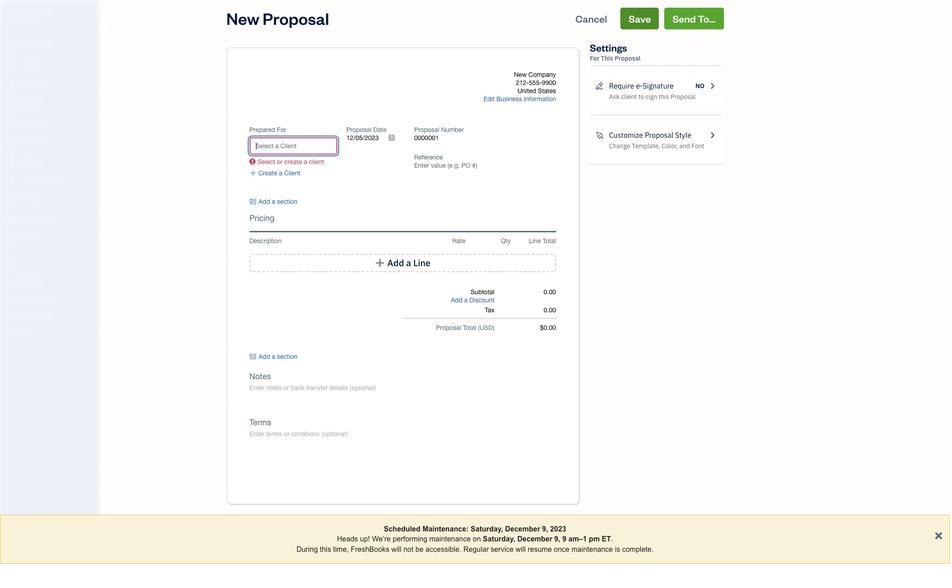 Task type: locate. For each thing, give the bounding box(es) containing it.
×
[[935, 527, 943, 543]]

proposal number
[[415, 126, 464, 133]]

this
[[601, 54, 614, 62]]

total for proposal
[[463, 325, 477, 332]]

section
[[277, 198, 298, 205], [277, 354, 298, 361]]

is
[[615, 546, 621, 554]]

prepared
[[250, 126, 275, 133]]

total for line
[[543, 238, 556, 245]]

for for prepared
[[277, 126, 287, 133]]

1 horizontal spatial client
[[621, 93, 637, 101]]

$0.00
[[541, 325, 556, 332]]

1 horizontal spatial total
[[543, 238, 556, 245]]

newsection image
[[250, 198, 257, 206], [250, 353, 257, 361]]

time,
[[333, 546, 349, 554]]

edit business information button
[[484, 95, 556, 103]]

performing
[[393, 536, 428, 544]]

1 vertical spatial add a section
[[259, 354, 298, 361]]

chevronright image right no
[[709, 81, 717, 91]]

exclamationcircle image
[[250, 158, 256, 165]]

saturday,
[[471, 526, 503, 534], [483, 536, 516, 544]]

bank
[[7, 310, 20, 318]]

0 vertical spatial add a section
[[259, 198, 298, 205]]

company up 9900
[[529, 71, 556, 78]]

0 vertical spatial chevronright image
[[709, 81, 717, 91]]

line inside button
[[414, 258, 431, 269]]

settings down bank
[[7, 327, 28, 334]]

settings for settings
[[7, 327, 28, 334]]

scheduled
[[384, 526, 421, 534]]

0 horizontal spatial maintenance
[[430, 536, 471, 544]]

discount
[[470, 297, 495, 304]]

style
[[676, 131, 692, 140]]

prepared for
[[250, 126, 287, 133]]

e-
[[636, 81, 643, 91]]

1 horizontal spatial settings
[[590, 41, 628, 54]]

chevronright image right style at the right of page
[[709, 130, 717, 141]]

1 vertical spatial maintenance
[[572, 546, 613, 554]]

9, left the 9
[[555, 536, 561, 544]]

change template, color, and font
[[609, 142, 705, 150]]

save button
[[621, 8, 660, 29]]

add for second newsection icon from the bottom
[[259, 198, 270, 205]]

2 section from the top
[[277, 354, 298, 361]]

for inside settings for this proposal
[[590, 54, 600, 62]]

will right the service
[[516, 546, 526, 554]]

client left "to"
[[621, 93, 637, 101]]

maintenance down pm
[[572, 546, 613, 554]]

1 vertical spatial section
[[277, 354, 298, 361]]

1 section from the top
[[277, 198, 298, 205]]

usd
[[480, 325, 493, 332]]

new
[[226, 8, 260, 29], [7, 8, 20, 17], [514, 71, 527, 78]]

report image
[[6, 235, 17, 244]]

add left discount
[[451, 297, 463, 304]]

.
[[611, 536, 613, 544]]

on
[[473, 536, 481, 544]]

1 chevronright image from the top
[[709, 81, 717, 91]]

0 horizontal spatial client
[[309, 158, 324, 166]]

create a client
[[259, 170, 301, 177]]

2 horizontal spatial new
[[514, 71, 527, 78]]

1 horizontal spatial and
[[680, 142, 691, 150]]

states
[[538, 87, 556, 95]]

and right items in the left of the page
[[22, 294, 31, 301]]

9,
[[542, 526, 549, 534], [555, 536, 561, 544]]

1 vertical spatial chevronright image
[[709, 130, 717, 141]]

1 vertical spatial 0.00
[[544, 307, 556, 314]]

for left this
[[590, 54, 600, 62]]

1 vertical spatial this
[[320, 546, 331, 554]]

total right qty at the top of the page
[[543, 238, 556, 245]]

0 vertical spatial settings
[[590, 41, 628, 54]]

maintenance down maintenance:
[[430, 536, 471, 544]]

timer image
[[6, 176, 17, 186]]

a for second newsection icon from the bottom
[[272, 198, 275, 205]]

chevronright image for no
[[709, 81, 717, 91]]

december
[[505, 526, 540, 534], [518, 536, 553, 544]]

9
[[563, 536, 567, 544]]

0 horizontal spatial company
[[22, 8, 51, 17]]

add inside button
[[388, 258, 404, 269]]

0 horizontal spatial for
[[277, 126, 287, 133]]

client
[[621, 93, 637, 101], [309, 158, 324, 166]]

1 vertical spatial for
[[277, 126, 287, 133]]

0 horizontal spatial 9,
[[542, 526, 549, 534]]

new inside "new company 212-555-9900 united states edit business information"
[[514, 71, 527, 78]]

0 vertical spatial add a section button
[[250, 198, 324, 206]]

total left (
[[463, 325, 477, 332]]

0 vertical spatial company
[[22, 8, 51, 17]]

newsection image up pricing on the top left of the page
[[250, 198, 257, 206]]

members
[[22, 277, 46, 284]]

select or create a client
[[258, 158, 324, 166]]

add a line
[[388, 258, 431, 269]]

1 horizontal spatial new
[[226, 8, 260, 29]]

0 horizontal spatial settings
[[7, 327, 28, 334]]

company for new company 212-555-9900 united states edit business information
[[529, 71, 556, 78]]

and down style at the right of page
[[680, 142, 691, 150]]

a
[[304, 158, 307, 166], [279, 170, 283, 177], [272, 198, 275, 205], [406, 258, 411, 269], [465, 297, 468, 304], [272, 354, 275, 361]]

0 vertical spatial 0.00
[[544, 289, 556, 296]]

settings up this
[[590, 41, 628, 54]]

this left time,
[[320, 546, 331, 554]]

expense image
[[6, 138, 17, 147]]

1 horizontal spatial this
[[659, 93, 670, 101]]

new inside new company owner
[[7, 8, 20, 17]]

newsection image up notes
[[250, 353, 257, 361]]

2 chevronright image from the top
[[709, 130, 717, 141]]

0 vertical spatial total
[[543, 238, 556, 245]]

apps
[[7, 260, 20, 267]]

0 horizontal spatial this
[[320, 546, 331, 554]]

company inside "new company 212-555-9900 united states edit business information"
[[529, 71, 556, 78]]

maintenance:
[[423, 526, 469, 534]]

this down signature
[[659, 93, 670, 101]]

company inside new company owner
[[22, 8, 51, 17]]

1 vertical spatial company
[[529, 71, 556, 78]]

description
[[250, 238, 282, 245]]

plus image
[[375, 259, 385, 268]]

line right qty at the top of the page
[[529, 238, 541, 245]]

1 will from the left
[[392, 546, 402, 554]]

save
[[629, 12, 651, 25]]

1 vertical spatial saturday,
[[483, 536, 516, 544]]

1 horizontal spatial company
[[529, 71, 556, 78]]

add a section up notes
[[259, 354, 298, 361]]

2 add a section from the top
[[259, 354, 298, 361]]

0 vertical spatial section
[[277, 198, 298, 205]]

add a section button up notes
[[250, 353, 324, 361]]

proposal
[[263, 8, 329, 29], [615, 54, 641, 62], [671, 93, 696, 101], [347, 126, 372, 133], [415, 126, 440, 133], [645, 131, 674, 140], [436, 325, 461, 332]]

company for new company owner
[[22, 8, 51, 17]]

add
[[259, 198, 270, 205], [388, 258, 404, 269], [451, 297, 463, 304], [259, 354, 270, 361]]

chevronright image
[[709, 81, 717, 91], [709, 130, 717, 141]]

1 vertical spatial line
[[414, 258, 431, 269]]

chevronright image for customize proposal style
[[709, 130, 717, 141]]

ask
[[609, 93, 620, 101]]

cancel
[[576, 12, 608, 25]]

1 horizontal spatial for
[[590, 54, 600, 62]]

new for new proposal
[[226, 8, 260, 29]]

555-
[[529, 79, 542, 86]]

a inside create a client button
[[279, 170, 283, 177]]

add for plus icon
[[388, 258, 404, 269]]

9, left 2023
[[542, 526, 549, 534]]

date
[[373, 126, 387, 133]]

be
[[416, 546, 424, 554]]

add up pricing on the top left of the page
[[259, 198, 270, 205]]

settings inside settings "link"
[[7, 327, 28, 334]]

0 horizontal spatial total
[[463, 325, 477, 332]]

create a client button
[[250, 169, 301, 177]]

a inside add a line button
[[406, 258, 411, 269]]

company
[[22, 8, 51, 17], [529, 71, 556, 78]]

0 vertical spatial newsection image
[[250, 198, 257, 206]]

2 newsection image from the top
[[250, 353, 257, 361]]

1 vertical spatial newsection image
[[250, 353, 257, 361]]

and inside the items and services link
[[22, 294, 31, 301]]

owner
[[7, 18, 25, 25]]

a for 2nd newsection icon from the top
[[272, 354, 275, 361]]

2023
[[551, 526, 567, 534]]

for
[[590, 54, 600, 62], [277, 126, 287, 133]]

proposal date
[[347, 126, 387, 133]]

up!
[[360, 536, 370, 544]]

this inside the scheduled maintenance: saturday, december 9, 2023 heads up! we're performing maintenance on saturday, december 9, 9 am–1 pm et . during this time, freshbooks will not be accessible. regular service will resume once maintenance is complete.
[[320, 546, 331, 554]]

1 vertical spatial total
[[463, 325, 477, 332]]

1 horizontal spatial line
[[529, 238, 541, 245]]

1 vertical spatial 9,
[[555, 536, 561, 544]]

add a section button down client
[[250, 198, 324, 206]]

settings for settings for this proposal
[[590, 41, 628, 54]]

0 horizontal spatial and
[[22, 294, 31, 301]]

0 horizontal spatial will
[[392, 546, 402, 554]]

am–1
[[569, 536, 587, 544]]

1 vertical spatial add a section button
[[250, 353, 324, 361]]

maintenance
[[430, 536, 471, 544], [572, 546, 613, 554]]

saturday, up the service
[[483, 536, 516, 544]]

0 vertical spatial line
[[529, 238, 541, 245]]

saturday, up on
[[471, 526, 503, 534]]

client right create
[[309, 158, 324, 166]]

will left not
[[392, 546, 402, 554]]

for right prepared
[[277, 126, 287, 133]]

company up the 'owner'
[[22, 8, 51, 17]]

0 vertical spatial 9,
[[542, 526, 549, 534]]

will
[[392, 546, 402, 554], [516, 546, 526, 554]]

Enter a Proposal # text field
[[415, 134, 440, 142]]

add for 2nd newsection icon from the top
[[259, 354, 270, 361]]

1 add a section from the top
[[259, 198, 298, 205]]

add a section up pricing on the top left of the page
[[259, 198, 298, 205]]

settings inside settings for this proposal
[[590, 41, 628, 54]]

send to...
[[673, 12, 716, 25]]

1 vertical spatial and
[[22, 294, 31, 301]]

1 vertical spatial settings
[[7, 327, 28, 334]]

Estimate date in MM/DD/YYYY format text field
[[347, 134, 401, 142]]

line right plus icon
[[414, 258, 431, 269]]

1 vertical spatial client
[[309, 158, 324, 166]]

0 vertical spatial this
[[659, 93, 670, 101]]

add right plus icon
[[388, 258, 404, 269]]

sign
[[646, 93, 658, 101]]

send to... button
[[665, 8, 724, 29]]

1 horizontal spatial will
[[516, 546, 526, 554]]

money image
[[6, 196, 17, 205]]

0 horizontal spatial new
[[7, 8, 20, 17]]

create
[[285, 158, 302, 166]]

0 horizontal spatial line
[[414, 258, 431, 269]]

a for plus icon
[[406, 258, 411, 269]]

notes
[[250, 372, 271, 381]]

line
[[529, 238, 541, 245], [414, 258, 431, 269]]

add up notes
[[259, 354, 270, 361]]

section for 2nd newsection icon from the top
[[277, 354, 298, 361]]

0 vertical spatial for
[[590, 54, 600, 62]]



Task type: vqa. For each thing, say whether or not it's contained in the screenshot.
CHEVRON LARGE DOWN Icon associated with Payments
no



Task type: describe. For each thing, give the bounding box(es) containing it.
1 0.00 from the top
[[544, 289, 556, 296]]

bank connections link
[[2, 306, 97, 322]]

services
[[33, 294, 55, 301]]

pencilsquiggly image
[[596, 81, 604, 91]]

1 horizontal spatial 9,
[[555, 536, 561, 544]]

subtotal
[[471, 289, 495, 296]]

× button
[[935, 527, 943, 543]]

settings for this proposal
[[590, 41, 641, 62]]

add a section for second newsection icon from the bottom
[[259, 198, 298, 205]]

proposal total ( usd )
[[436, 325, 495, 332]]

settings link
[[2, 323, 97, 339]]

customize
[[609, 131, 644, 140]]

require
[[609, 81, 635, 91]]

select
[[258, 158, 275, 166]]

0 vertical spatial and
[[680, 142, 691, 150]]

2 will from the left
[[516, 546, 526, 554]]

team members link
[[2, 273, 97, 289]]

bank connections
[[7, 310, 53, 318]]

cancel button
[[568, 8, 616, 29]]

no
[[696, 82, 705, 90]]

not
[[404, 546, 414, 554]]

0 vertical spatial saturday,
[[471, 526, 503, 534]]

add a line button
[[250, 254, 556, 273]]

regular
[[464, 546, 489, 554]]

(
[[478, 325, 480, 332]]

customize proposal style
[[609, 131, 692, 140]]

1 vertical spatial december
[[518, 536, 553, 544]]

heads
[[337, 536, 358, 544]]

for for settings
[[590, 54, 600, 62]]

Reference Number text field
[[415, 162, 478, 169]]

1 add a section button from the top
[[250, 198, 324, 206]]

apps link
[[2, 256, 97, 272]]

proposal inside settings for this proposal
[[615, 54, 641, 62]]

information
[[524, 95, 556, 103]]

resume
[[528, 546, 552, 554]]

1 newsection image from the top
[[250, 198, 257, 206]]

team members
[[7, 277, 46, 284]]

or
[[277, 158, 283, 166]]

rate
[[453, 238, 466, 245]]

client image
[[6, 60, 17, 69]]

add a discount button
[[451, 297, 495, 305]]

0 vertical spatial client
[[621, 93, 637, 101]]

items
[[7, 294, 21, 301]]

change
[[609, 142, 631, 150]]

a inside subtotal add a discount tax
[[465, 297, 468, 304]]

scheduled maintenance: saturday, december 9, 2023 heads up! we're performing maintenance on saturday, december 9, 9 am–1 pm et . during this time, freshbooks will not be accessible. regular service will resume once maintenance is complete.
[[297, 526, 654, 554]]

united
[[518, 87, 537, 95]]

items and services
[[7, 294, 55, 301]]

reference
[[415, 154, 443, 161]]

add inside subtotal add a discount tax
[[451, 297, 463, 304]]

during
[[297, 546, 318, 554]]

dashboard image
[[6, 40, 17, 49]]

to
[[639, 93, 645, 101]]

line total
[[529, 238, 556, 245]]

signature
[[643, 81, 674, 91]]

once
[[554, 546, 570, 554]]

create
[[259, 170, 277, 177]]

require e-signature
[[609, 81, 674, 91]]

subtotal add a discount tax
[[451, 289, 495, 314]]

estimate image
[[6, 79, 17, 88]]

business
[[497, 95, 522, 103]]

new company owner
[[7, 8, 51, 25]]

section for second newsection icon from the bottom
[[277, 198, 298, 205]]

ask client to sign this proposal
[[609, 93, 696, 101]]

2 add a section button from the top
[[250, 353, 324, 361]]

project image
[[6, 157, 17, 166]]

complete.
[[623, 546, 654, 554]]

we're
[[372, 536, 391, 544]]

qty
[[501, 238, 511, 245]]

attachments
[[226, 513, 285, 526]]

tax
[[485, 307, 495, 314]]

0 vertical spatial december
[[505, 526, 540, 534]]

add a section for 2nd newsection icon from the top
[[259, 354, 298, 361]]

send
[[673, 12, 696, 25]]

1 horizontal spatial maintenance
[[572, 546, 613, 554]]

chart image
[[6, 215, 17, 224]]

terms
[[250, 418, 271, 428]]

new for new company 212-555-9900 united states edit business information
[[514, 71, 527, 78]]

new company 212-555-9900 united states edit business information
[[484, 71, 556, 103]]

items and services link
[[2, 290, 97, 305]]

main element
[[0, 0, 122, 565]]

)
[[493, 325, 495, 332]]

a for plus image
[[279, 170, 283, 177]]

client
[[284, 170, 301, 177]]

edit
[[484, 95, 495, 103]]

invoice image
[[6, 99, 17, 108]]

plus image
[[250, 169, 257, 177]]

service
[[491, 546, 514, 554]]

2 0.00 from the top
[[544, 307, 556, 314]]

font
[[692, 142, 705, 150]]

accessible.
[[426, 546, 462, 554]]

new for new company owner
[[7, 8, 20, 17]]

paintbrush image
[[596, 130, 604, 141]]

new proposal
[[226, 8, 329, 29]]

color,
[[662, 142, 678, 150]]

212-
[[516, 79, 529, 86]]

number
[[441, 126, 464, 133]]

connections
[[21, 310, 53, 318]]

9900
[[542, 79, 556, 86]]

freshbooks image
[[43, 550, 57, 561]]

0 vertical spatial maintenance
[[430, 536, 471, 544]]

× dialog
[[0, 515, 951, 565]]

payment image
[[6, 118, 17, 127]]

et
[[602, 536, 611, 544]]

Client text field
[[250, 138, 337, 154]]



